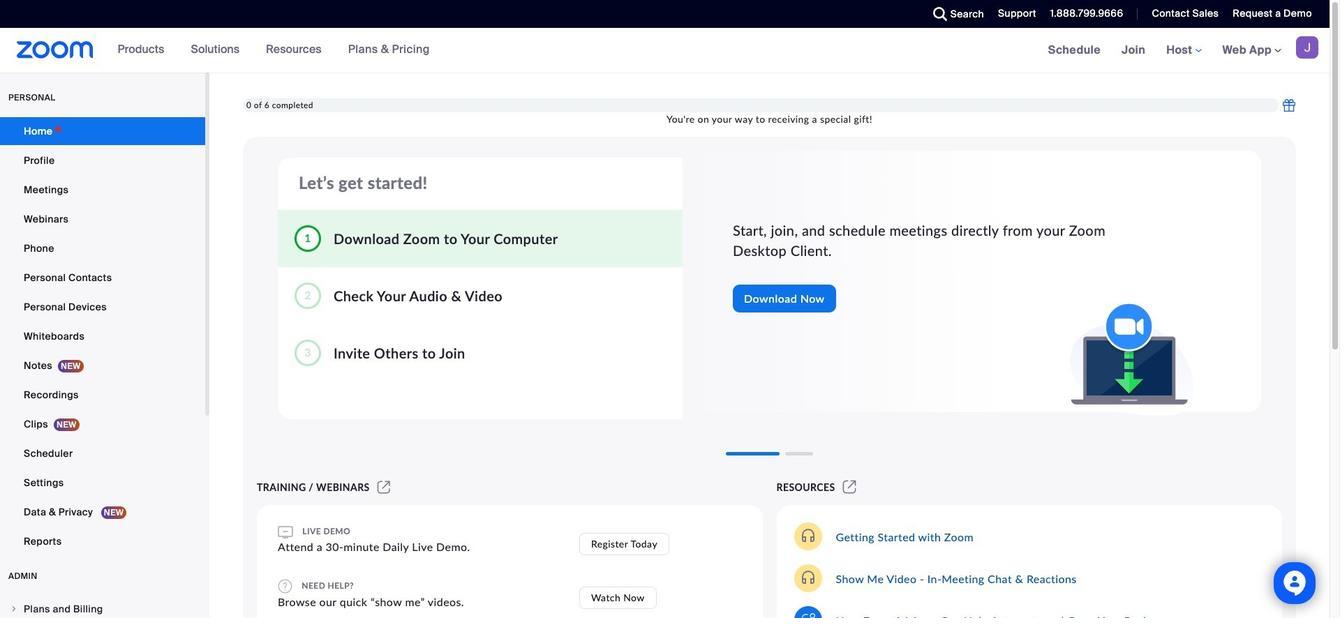 Task type: vqa. For each thing, say whether or not it's contained in the screenshot.
first 'More options for hello' icon from the top
no



Task type: locate. For each thing, give the bounding box(es) containing it.
banner
[[0, 28, 1330, 73]]

1 horizontal spatial window new image
[[841, 482, 859, 494]]

2 window new image from the left
[[841, 482, 859, 494]]

1 window new image from the left
[[375, 482, 392, 494]]

menu item
[[0, 596, 205, 619]]

meetings navigation
[[1038, 28, 1330, 73]]

0 horizontal spatial window new image
[[375, 482, 392, 494]]

window new image
[[375, 482, 392, 494], [841, 482, 859, 494]]



Task type: describe. For each thing, give the bounding box(es) containing it.
product information navigation
[[107, 28, 440, 73]]

right image
[[10, 605, 18, 614]]

profile picture image
[[1296, 36, 1319, 59]]

zoom logo image
[[17, 41, 93, 59]]

personal menu menu
[[0, 117, 205, 557]]



